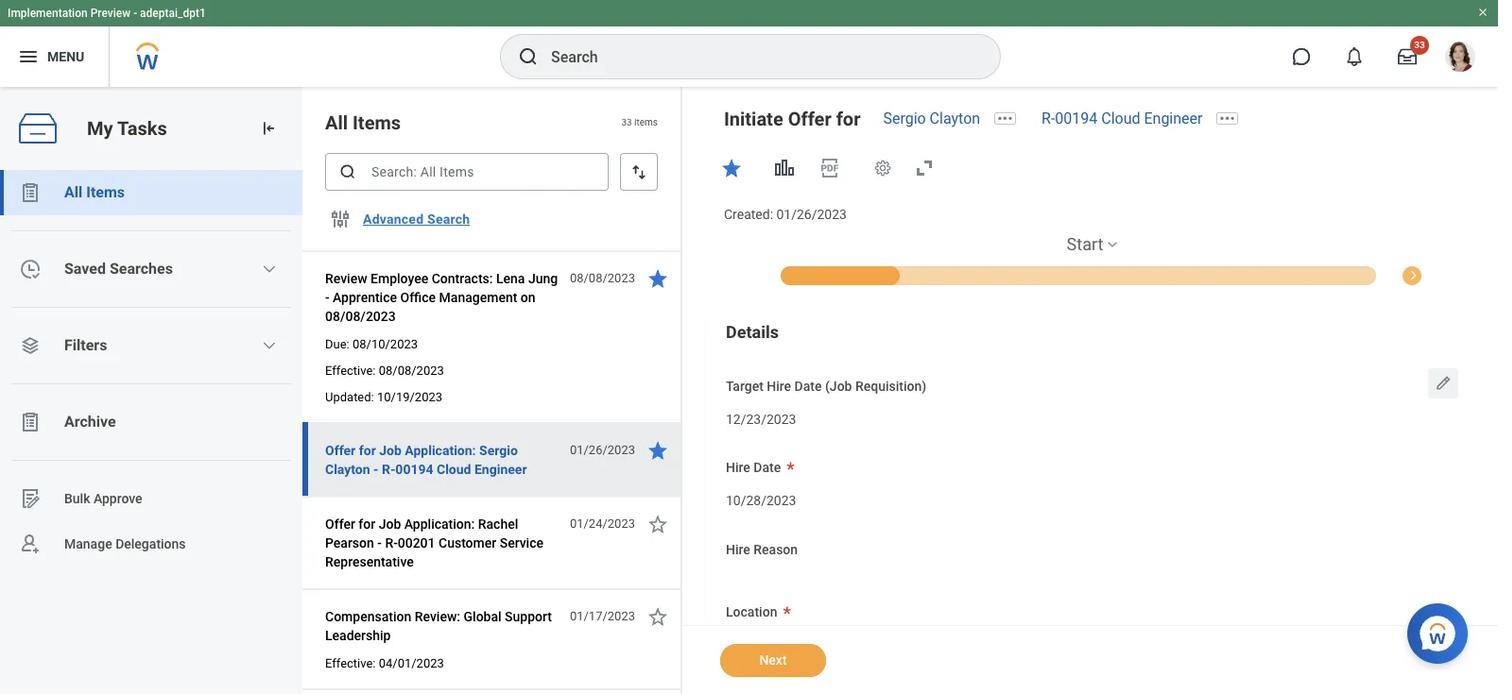Task type: locate. For each thing, give the bounding box(es) containing it.
r- inside "offer for job application: sergio clayton ‎- r-00194 cloud engineer"
[[382, 462, 395, 477]]

0 vertical spatial clayton
[[930, 110, 980, 128]]

start
[[1067, 234, 1104, 254]]

‎-
[[373, 462, 379, 477], [377, 536, 382, 551]]

menu
[[47, 49, 84, 64]]

hire up hire date element
[[726, 461, 750, 476]]

clayton
[[930, 110, 980, 128], [325, 462, 370, 477]]

created: 01/26/2023
[[724, 207, 847, 222]]

for up view printable version (pdf) image
[[836, 108, 861, 130]]

job up 00201
[[379, 517, 401, 532]]

on
[[521, 290, 536, 305]]

offer for job application: sergio clayton ‎- r-00194 cloud engineer button
[[325, 440, 560, 481]]

08/10/2023
[[353, 337, 418, 352]]

12/23/2023 text field
[[726, 400, 796, 433]]

- down review
[[325, 290, 330, 305]]

job
[[379, 443, 402, 458], [379, 517, 401, 532]]

0 vertical spatial star image
[[720, 157, 743, 180]]

1 vertical spatial application:
[[404, 517, 475, 532]]

0 vertical spatial 33
[[1414, 40, 1425, 50]]

1 vertical spatial star image
[[647, 268, 669, 290]]

0 horizontal spatial -
[[133, 7, 137, 20]]

1 vertical spatial 33
[[621, 118, 632, 128]]

1 horizontal spatial items
[[353, 112, 401, 134]]

job inside "offer for job application: sergio clayton ‎- r-00194 cloud engineer"
[[379, 443, 402, 458]]

0 horizontal spatial clayton
[[325, 462, 370, 477]]

hire date element
[[726, 481, 796, 516]]

2 vertical spatial hire
[[726, 542, 750, 557]]

Search: All Items text field
[[325, 153, 609, 191]]

requisition)
[[856, 379, 927, 394]]

effective: down leadership
[[325, 657, 376, 671]]

chevron right image
[[1401, 264, 1424, 281]]

1 vertical spatial hire
[[726, 461, 750, 476]]

sergio up fullscreen icon
[[883, 110, 926, 128]]

1 vertical spatial ‎-
[[377, 536, 382, 551]]

0 horizontal spatial all
[[64, 183, 82, 201]]

‎- up representative
[[377, 536, 382, 551]]

all right transformation import image
[[325, 112, 348, 134]]

target
[[726, 379, 764, 394]]

‎- inside "offer for job application: rachel pearson ‎- r-00201 customer service representative"
[[377, 536, 382, 551]]

0 horizontal spatial search image
[[338, 163, 357, 182]]

hire
[[767, 379, 791, 394], [726, 461, 750, 476], [726, 542, 750, 557]]

profile logan mcneil image
[[1445, 42, 1476, 76]]

for
[[836, 108, 861, 130], [359, 443, 376, 458], [359, 517, 376, 532]]

1 vertical spatial star image
[[647, 606, 669, 629]]

0 vertical spatial 00194
[[1055, 110, 1098, 128]]

1 vertical spatial r-
[[382, 462, 395, 477]]

job down the updated: 10/19/2023
[[379, 443, 402, 458]]

offer inside "offer for job application: rachel pearson ‎- r-00201 customer service representative"
[[325, 517, 355, 532]]

r-00194 cloud engineer
[[1042, 110, 1203, 128]]

0 vertical spatial all
[[325, 112, 348, 134]]

0 vertical spatial application:
[[405, 443, 476, 458]]

configure image
[[329, 208, 352, 231]]

job inside "offer for job application: rachel pearson ‎- r-00201 customer service representative"
[[379, 517, 401, 532]]

0 horizontal spatial 00194
[[395, 462, 433, 477]]

1 star image from the top
[[647, 440, 669, 462]]

saved searches button
[[0, 247, 303, 292]]

08/08/2023 up 10/19/2023
[[379, 364, 444, 378]]

0 vertical spatial -
[[133, 7, 137, 20]]

0 vertical spatial compensation
[[1412, 269, 1485, 282]]

application: inside "offer for job application: sergio clayton ‎- r-00194 cloud engineer"
[[405, 443, 476, 458]]

date up hire date element
[[754, 461, 781, 476]]

start navigation
[[705, 233, 1485, 285]]

saved
[[64, 260, 106, 278]]

application:
[[405, 443, 476, 458], [404, 517, 475, 532]]

bulk approve link
[[0, 476, 303, 522]]

updated:
[[325, 390, 374, 405]]

- inside review employee contracts: lena jung - apprentice office management on 08/08/2023
[[325, 290, 330, 305]]

for up pearson
[[359, 517, 376, 532]]

2 star image from the top
[[647, 606, 669, 629]]

compensation for compensation review: global support leadership
[[325, 610, 411, 625]]

job for 00194
[[379, 443, 402, 458]]

1 horizontal spatial all items
[[325, 112, 401, 134]]

bulk approve
[[64, 491, 142, 506]]

hire for hire date
[[726, 461, 750, 476]]

01/26/2023 down view printable version (pdf) image
[[777, 207, 847, 222]]

date
[[795, 379, 822, 394], [754, 461, 781, 476]]

1 horizontal spatial 01/26/2023
[[777, 207, 847, 222]]

chevron down image
[[262, 338, 277, 354]]

initiate offer for
[[724, 108, 861, 130]]

review employee contracts: lena jung - apprentice office management on 08/08/2023
[[325, 271, 558, 324]]

1 horizontal spatial all
[[325, 112, 348, 134]]

1 vertical spatial all items
[[64, 183, 125, 201]]

0 horizontal spatial cloud
[[437, 462, 471, 477]]

08/08/2023 right jung
[[570, 271, 635, 285]]

offer down updated:
[[325, 443, 356, 458]]

application: for customer
[[404, 517, 475, 532]]

location
[[726, 605, 777, 620]]

0 vertical spatial engineer
[[1144, 110, 1203, 128]]

04/01/2023
[[379, 657, 444, 671]]

notifications large image
[[1345, 47, 1364, 66]]

33 for 33 items
[[621, 118, 632, 128]]

01/26/2023
[[777, 207, 847, 222], [570, 443, 635, 458]]

1 horizontal spatial 33
[[1414, 40, 1425, 50]]

r- inside "offer for job application: rachel pearson ‎- r-00201 customer service representative"
[[385, 536, 398, 551]]

clayton up fullscreen icon
[[930, 110, 980, 128]]

0 horizontal spatial items
[[86, 183, 125, 201]]

33
[[1414, 40, 1425, 50], [621, 118, 632, 128]]

(job
[[825, 379, 852, 394]]

2 vertical spatial offer
[[325, 517, 355, 532]]

0 vertical spatial cloud
[[1102, 110, 1141, 128]]

0 vertical spatial 01/26/2023
[[777, 207, 847, 222]]

33 left 'profile logan mcneil' icon
[[1414, 40, 1425, 50]]

advanced
[[363, 212, 424, 227]]

‎- down the updated: 10/19/2023
[[373, 462, 379, 477]]

hire reason
[[726, 542, 798, 557]]

- inside menu banner
[[133, 7, 137, 20]]

2 vertical spatial for
[[359, 517, 376, 532]]

1 effective: from the top
[[325, 364, 376, 378]]

searches
[[110, 260, 173, 278]]

offer inside "offer for job application: sergio clayton ‎- r-00194 cloud engineer"
[[325, 443, 356, 458]]

offer for offer for job application: sergio clayton ‎- r-00194 cloud engineer
[[325, 443, 356, 458]]

1 vertical spatial for
[[359, 443, 376, 458]]

offer up pearson
[[325, 517, 355, 532]]

sergio clayton
[[883, 110, 980, 128]]

start button
[[1067, 233, 1104, 256]]

0 vertical spatial all items
[[325, 112, 401, 134]]

1 vertical spatial 00194
[[395, 462, 433, 477]]

search image
[[517, 45, 540, 68], [338, 163, 357, 182]]

2 vertical spatial star image
[[647, 513, 669, 536]]

compensation inside "button"
[[1412, 269, 1485, 282]]

user plus image
[[19, 533, 42, 556]]

clock check image
[[19, 258, 42, 281]]

rachel
[[478, 517, 518, 532]]

list
[[0, 170, 303, 567]]

r-
[[1042, 110, 1055, 128], [382, 462, 395, 477], [385, 536, 398, 551]]

1 vertical spatial clayton
[[325, 462, 370, 477]]

offer up view printable version (pdf) image
[[788, 108, 832, 130]]

0 horizontal spatial 01/26/2023
[[570, 443, 635, 458]]

all items inside item list element
[[325, 112, 401, 134]]

1 vertical spatial job
[[379, 517, 401, 532]]

view related information image
[[773, 157, 796, 180]]

1 horizontal spatial compensation
[[1412, 269, 1485, 282]]

compensation
[[1412, 269, 1485, 282], [325, 610, 411, 625]]

management
[[439, 290, 517, 305]]

view printable version (pdf) image
[[819, 157, 841, 180]]

saved searches
[[64, 260, 173, 278]]

effective: 08/08/2023
[[325, 364, 444, 378]]

list containing all items
[[0, 170, 303, 567]]

details element
[[705, 305, 1479, 695]]

hire left reason
[[726, 542, 750, 557]]

0 horizontal spatial sergio
[[479, 443, 518, 458]]

1 vertical spatial 01/26/2023
[[570, 443, 635, 458]]

12/23/2023
[[726, 412, 796, 427]]

1 vertical spatial items
[[86, 183, 125, 201]]

date left (job
[[795, 379, 822, 394]]

1 vertical spatial offer
[[325, 443, 356, 458]]

00194
[[1055, 110, 1098, 128], [395, 462, 433, 477]]

1 vertical spatial 08/08/2023
[[325, 309, 396, 324]]

0 horizontal spatial engineer
[[475, 462, 527, 477]]

application: inside "offer for job application: rachel pearson ‎- r-00201 customer service representative"
[[404, 517, 475, 532]]

gear image
[[873, 159, 892, 178]]

hire right target
[[767, 379, 791, 394]]

1 vertical spatial -
[[325, 290, 330, 305]]

0 vertical spatial search image
[[517, 45, 540, 68]]

star image
[[647, 440, 669, 462], [647, 606, 669, 629]]

0 vertical spatial star image
[[647, 440, 669, 462]]

clayton down updated:
[[325, 462, 370, 477]]

0 vertical spatial ‎-
[[373, 462, 379, 477]]

-
[[133, 7, 137, 20], [325, 290, 330, 305]]

1 horizontal spatial -
[[325, 290, 330, 305]]

00194 inside "offer for job application: sergio clayton ‎- r-00194 cloud engineer"
[[395, 462, 433, 477]]

0 vertical spatial date
[[795, 379, 822, 394]]

approve
[[94, 491, 142, 506]]

items
[[353, 112, 401, 134], [86, 183, 125, 201]]

filters
[[64, 337, 107, 354]]

offer
[[788, 108, 832, 130], [325, 443, 356, 458], [325, 517, 355, 532]]

08/08/2023 inside review employee contracts: lena jung - apprentice office management on 08/08/2023
[[325, 309, 396, 324]]

effective: up updated:
[[325, 364, 376, 378]]

offer for job application: rachel pearson ‎- r-00201 customer service representative
[[325, 517, 544, 570]]

for inside "offer for job application: rachel pearson ‎- r-00201 customer service representative"
[[359, 517, 376, 532]]

compensation inside compensation review: global support leadership
[[325, 610, 411, 625]]

0 vertical spatial r-
[[1042, 110, 1055, 128]]

contracts:
[[432, 271, 493, 286]]

updated: 10/19/2023
[[325, 390, 442, 405]]

for down the updated: 10/19/2023
[[359, 443, 376, 458]]

for inside "offer for job application: sergio clayton ‎- r-00194 cloud engineer"
[[359, 443, 376, 458]]

1 vertical spatial date
[[754, 461, 781, 476]]

08/08/2023 down "apprentice"
[[325, 309, 396, 324]]

0 horizontal spatial all items
[[64, 183, 125, 201]]

items inside item list element
[[353, 112, 401, 134]]

0 vertical spatial effective:
[[325, 364, 376, 378]]

sort image
[[630, 163, 648, 182]]

‎- for clayton
[[373, 462, 379, 477]]

33 inside item list element
[[621, 118, 632, 128]]

2 effective: from the top
[[325, 657, 376, 671]]

all
[[325, 112, 348, 134], [64, 183, 82, 201]]

all inside item list element
[[325, 112, 348, 134]]

1 vertical spatial all
[[64, 183, 82, 201]]

employee
[[371, 271, 428, 286]]

0 horizontal spatial compensation
[[325, 610, 411, 625]]

perspective image
[[19, 335, 42, 357]]

offer for job application: sergio clayton ‎- r-00194 cloud engineer
[[325, 443, 527, 477]]

2 vertical spatial r-
[[385, 536, 398, 551]]

1 vertical spatial sergio
[[479, 443, 518, 458]]

1 vertical spatial compensation
[[325, 610, 411, 625]]

cloud
[[1102, 110, 1141, 128], [437, 462, 471, 477]]

jung
[[528, 271, 558, 286]]

sergio up rachel
[[479, 443, 518, 458]]

leadership
[[325, 629, 391, 644]]

0 vertical spatial job
[[379, 443, 402, 458]]

33 inside button
[[1414, 40, 1425, 50]]

target hire date (job requisition)
[[726, 379, 927, 394]]

0 vertical spatial for
[[836, 108, 861, 130]]

10/28/2023 text field
[[726, 482, 796, 515]]

cloud inside "offer for job application: sergio clayton ‎- r-00194 cloud engineer"
[[437, 462, 471, 477]]

all right clipboard icon
[[64, 183, 82, 201]]

adeptai_dpt1
[[140, 7, 206, 20]]

hire date
[[726, 461, 781, 476]]

due:
[[325, 337, 350, 352]]

1 horizontal spatial cloud
[[1102, 110, 1141, 128]]

0 horizontal spatial date
[[754, 461, 781, 476]]

application: up 00201
[[404, 517, 475, 532]]

0 vertical spatial sergio
[[883, 110, 926, 128]]

0 vertical spatial items
[[353, 112, 401, 134]]

next button
[[720, 645, 826, 678]]

08/08/2023
[[570, 271, 635, 285], [325, 309, 396, 324], [379, 364, 444, 378]]

star image
[[720, 157, 743, 180], [647, 268, 669, 290], [647, 513, 669, 536]]

1 horizontal spatial 00194
[[1055, 110, 1098, 128]]

33 left items
[[621, 118, 632, 128]]

job for 00201
[[379, 517, 401, 532]]

2 vertical spatial 08/08/2023
[[379, 364, 444, 378]]

1 vertical spatial effective:
[[325, 657, 376, 671]]

01/26/2023 up 01/24/2023 at the left bottom
[[570, 443, 635, 458]]

reason
[[754, 542, 798, 557]]

‎- inside "offer for job application: sergio clayton ‎- r-00194 cloud engineer"
[[373, 462, 379, 477]]

- right preview
[[133, 7, 137, 20]]

application: down 10/19/2023
[[405, 443, 476, 458]]

all items
[[325, 112, 401, 134], [64, 183, 125, 201]]

1 vertical spatial engineer
[[475, 462, 527, 477]]

sergio
[[883, 110, 926, 128], [479, 443, 518, 458]]

1 vertical spatial cloud
[[437, 462, 471, 477]]

0 horizontal spatial 33
[[621, 118, 632, 128]]

edit image
[[1434, 374, 1453, 393]]



Task type: vqa. For each thing, say whether or not it's contained in the screenshot.
the topmost 33
yes



Task type: describe. For each thing, give the bounding box(es) containing it.
clipboard image
[[19, 411, 42, 434]]

33 for 33
[[1414, 40, 1425, 50]]

chevron down image
[[262, 262, 277, 277]]

for for offer for job application: sergio clayton ‎- r-00194 cloud engineer
[[359, 443, 376, 458]]

advanced search
[[363, 212, 470, 227]]

all items button
[[0, 170, 303, 216]]

1 horizontal spatial date
[[795, 379, 822, 394]]

01/17/2023
[[570, 610, 635, 624]]

hire for hire reason
[[726, 542, 750, 557]]

global
[[464, 610, 502, 625]]

00201
[[398, 536, 435, 551]]

compensation button
[[1401, 264, 1485, 285]]

1 horizontal spatial engineer
[[1144, 110, 1203, 128]]

all items inside button
[[64, 183, 125, 201]]

effective: for effective: 04/01/2023
[[325, 657, 376, 671]]

01/26/2023 inside item list element
[[570, 443, 635, 458]]

star image for due: 08/10/2023
[[647, 268, 669, 290]]

service
[[500, 536, 544, 551]]

33 button
[[1387, 36, 1429, 78]]

preview
[[90, 7, 131, 20]]

archive
[[64, 413, 116, 431]]

manage
[[64, 537, 112, 552]]

for for offer for job application: rachel pearson ‎- r-00201 customer service representative
[[359, 517, 376, 532]]

items inside button
[[86, 183, 125, 201]]

apprentice
[[333, 290, 397, 305]]

justify image
[[17, 45, 40, 68]]

menu banner
[[0, 0, 1498, 87]]

initiate
[[724, 108, 783, 130]]

1 horizontal spatial search image
[[517, 45, 540, 68]]

review employee contracts: lena jung - apprentice office management on 08/08/2023 button
[[325, 268, 560, 328]]

r- for offer for job application: sergio clayton ‎- r-00194 cloud engineer
[[382, 462, 395, 477]]

item list element
[[303, 87, 683, 695]]

effective: for effective: 08/08/2023
[[325, 364, 376, 378]]

‎- for pearson
[[377, 536, 382, 551]]

effective: 04/01/2023
[[325, 657, 444, 671]]

my tasks element
[[0, 87, 303, 695]]

offer for offer for job application: rachel pearson ‎- r-00201 customer service representative
[[325, 517, 355, 532]]

review:
[[415, 610, 460, 625]]

items
[[634, 118, 658, 128]]

clayton inside "offer for job application: sergio clayton ‎- r-00194 cloud engineer"
[[325, 462, 370, 477]]

engineer inside "offer for job application: sergio clayton ‎- r-00194 cloud engineer"
[[475, 462, 527, 477]]

star image for 01/24/2023
[[647, 513, 669, 536]]

33 items
[[621, 118, 658, 128]]

representative
[[325, 555, 414, 570]]

transformation import image
[[259, 119, 278, 138]]

bulk
[[64, 491, 90, 506]]

archive button
[[0, 400, 303, 445]]

my
[[87, 117, 113, 140]]

0 vertical spatial hire
[[767, 379, 791, 394]]

customer
[[439, 536, 496, 551]]

Search Workday  search field
[[551, 36, 961, 78]]

0 vertical spatial offer
[[788, 108, 832, 130]]

1 horizontal spatial sergio
[[883, 110, 926, 128]]

r-00194 cloud engineer link
[[1042, 110, 1203, 128]]

lena
[[496, 271, 525, 286]]

support
[[505, 610, 552, 625]]

manage delegations
[[64, 537, 186, 552]]

menu button
[[0, 26, 109, 87]]

star image for 01/26/2023
[[647, 440, 669, 462]]

due: 08/10/2023
[[325, 337, 418, 352]]

1 horizontal spatial clayton
[[930, 110, 980, 128]]

my tasks
[[87, 117, 167, 140]]

compensation for compensation
[[1412, 269, 1485, 282]]

pearson
[[325, 536, 374, 551]]

compensation review: global support leadership
[[325, 610, 552, 644]]

delegations
[[115, 537, 186, 552]]

review
[[325, 271, 367, 286]]

inbox large image
[[1398, 47, 1417, 66]]

r- for offer for job application: rachel pearson ‎- r-00201 customer service representative
[[385, 536, 398, 551]]

implementation preview -   adeptai_dpt1
[[8, 7, 206, 20]]

advanced search button
[[355, 200, 478, 238]]

close environment banner image
[[1478, 7, 1489, 18]]

01/24/2023
[[570, 517, 635, 531]]

offer for job application: rachel pearson ‎- r-00201 customer service representative button
[[325, 513, 560, 574]]

compensation review: global support leadership button
[[325, 606, 560, 648]]

all inside button
[[64, 183, 82, 201]]

fullscreen image
[[913, 157, 936, 180]]

filters button
[[0, 323, 303, 369]]

application: for cloud
[[405, 443, 476, 458]]

sergio clayton link
[[883, 110, 980, 128]]

10/19/2023
[[377, 390, 442, 405]]

office
[[400, 290, 436, 305]]

clipboard image
[[19, 182, 42, 204]]

rename image
[[19, 488, 42, 510]]

created:
[[724, 207, 773, 222]]

1 vertical spatial search image
[[338, 163, 357, 182]]

details
[[726, 322, 779, 342]]

manage delegations link
[[0, 522, 303, 567]]

tasks
[[117, 117, 167, 140]]

next
[[759, 653, 787, 668]]

star image for effective: 04/01/2023
[[647, 606, 669, 629]]

implementation
[[8, 7, 88, 20]]

target hire date (job requisition) element
[[726, 399, 796, 434]]

10/28/2023
[[726, 493, 796, 509]]

sergio inside "offer for job application: sergio clayton ‎- r-00194 cloud engineer"
[[479, 443, 518, 458]]

0 vertical spatial 08/08/2023
[[570, 271, 635, 285]]

search
[[427, 212, 470, 227]]



